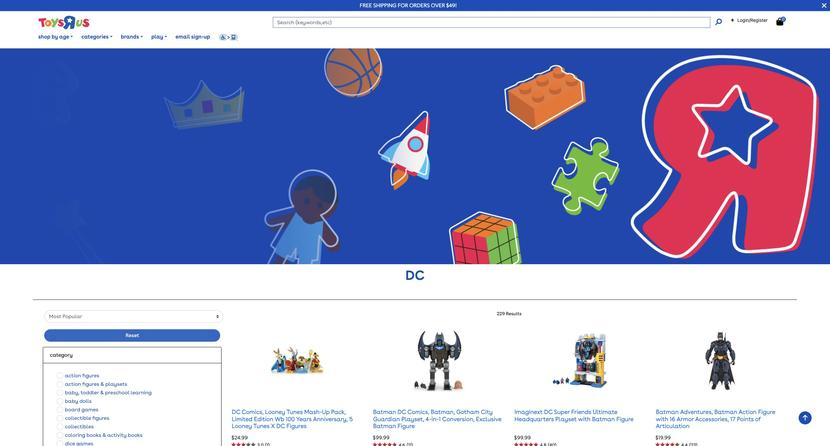 Task type: describe. For each thing, give the bounding box(es) containing it.
0 vertical spatial looney
[[265, 409, 285, 416]]

action for action figures
[[65, 373, 81, 379]]

229
[[497, 311, 505, 316]]

baby dolls
[[65, 398, 92, 404]]

playsets
[[105, 381, 127, 387]]

dc comics, looney tunes mash-up pack, limited edition wb 100 years anniversary, 5 looney tunes x dc figures image
[[270, 328, 324, 394]]

categories button
[[77, 29, 117, 45]]

exclusive
[[476, 416, 502, 423]]

dc comics, looney tunes mash-up pack, limited edition wb 100 years anniversary, 5 looney tunes x dc figures link
[[232, 409, 353, 430]]

imaginext dc super friends ultimate headquarters playset with batman figure image
[[553, 328, 607, 394]]

229 results
[[497, 311, 522, 316]]

batman down guardian
[[373, 423, 396, 430]]

$99.99 for imaginext dc super friends ultimate headquarters playset with batman figure
[[514, 435, 531, 441]]

over
[[431, 2, 445, 9]]

action figures & playsets
[[65, 381, 127, 387]]

batman up guardian
[[373, 409, 396, 416]]

articulation
[[656, 423, 690, 430]]

board games button
[[55, 406, 100, 414]]

$19.99
[[656, 435, 671, 441]]

pack,
[[331, 409, 346, 416]]

baby,
[[65, 390, 79, 396]]

activity
[[107, 432, 127, 439]]

batman inside imaginext dc super friends ultimate headquarters playset with batman figure
[[592, 416, 615, 423]]

5
[[349, 416, 353, 423]]

headquarters
[[515, 416, 554, 423]]

2 books from the left
[[128, 432, 143, 439]]

by
[[52, 34, 58, 40]]

playset,
[[402, 416, 424, 423]]

shop
[[38, 34, 50, 40]]

x
[[271, 423, 275, 430]]

& for toddler
[[100, 390, 104, 396]]

in-
[[432, 416, 439, 423]]

$24.99
[[232, 435, 248, 441]]

figures
[[287, 423, 307, 430]]

coloring books & activity books
[[65, 432, 143, 439]]

baby
[[65, 398, 78, 404]]

baby, toddler & preschool learning button
[[55, 389, 154, 397]]

free
[[360, 2, 372, 9]]

accessories,
[[695, 416, 729, 423]]

imaginext dc super friends ultimate headquarters playset with batman figure
[[515, 409, 634, 423]]

dc comics, looney tunes mash-up pack, limited edition wb 100 years anniversary, 5 looney tunes x dc figures
[[232, 409, 353, 430]]

4-
[[426, 416, 432, 423]]

figures for action figures & playsets
[[82, 381, 99, 387]]

action for action figures & playsets
[[65, 381, 81, 387]]

reset button
[[44, 330, 220, 342]]

categories
[[81, 34, 109, 40]]

0 horizontal spatial looney
[[232, 423, 252, 430]]

collectible
[[65, 415, 91, 421]]

toys r us image
[[38, 15, 91, 30]]

0 horizontal spatial tunes
[[253, 423, 270, 430]]

free shipping for orders over $49!
[[360, 2, 457, 9]]

0 link
[[777, 17, 790, 26]]

brands
[[121, 34, 139, 40]]

gotham
[[457, 409, 480, 416]]

batman dc comics, batman, gotham city guardian playset, 4-in-1 conversion, exclusive batman figure link
[[373, 409, 502, 430]]

action figures button
[[55, 372, 101, 380]]

edition
[[254, 416, 274, 423]]

up
[[204, 34, 210, 40]]

ultimate
[[593, 409, 618, 416]]

collectibles
[[65, 424, 94, 430]]

wb
[[275, 416, 284, 423]]

email sign-up
[[176, 34, 210, 40]]

baby, toddler & preschool learning
[[65, 390, 152, 396]]

1
[[439, 416, 441, 423]]

figure inside batman adventures, batman action figure with 16 armor accessories, 17 points of articulation
[[758, 409, 776, 416]]

play button
[[147, 29, 171, 45]]

imaginext dc super friends ultimate headquarters playset with batman figure link
[[515, 409, 634, 423]]

batman adventures, batman action figure with 16 armor accessories, 17 points of articulation
[[656, 409, 776, 430]]

0
[[782, 17, 785, 22]]

dolls
[[79, 398, 92, 404]]

games
[[81, 407, 98, 413]]

collectible figures button
[[55, 414, 111, 423]]

guardian
[[373, 416, 400, 423]]

toddler
[[81, 390, 99, 396]]



Task type: vqa. For each thing, say whether or not it's contained in the screenshot.
by
yes



Task type: locate. For each thing, give the bounding box(es) containing it.
coloring books & activity books button
[[55, 431, 145, 440]]

looney up the wb at the bottom
[[265, 409, 285, 416]]

tunes down the edition at the left bottom of the page
[[253, 423, 270, 430]]

100
[[286, 416, 295, 423]]

comics, inside dc comics, looney tunes mash-up pack, limited edition wb 100 years anniversary, 5 looney tunes x dc figures
[[242, 409, 264, 416]]

board
[[65, 407, 80, 413]]

shop by age
[[38, 34, 69, 40]]

figures for action figures
[[82, 373, 99, 379]]

batman
[[373, 409, 396, 416], [656, 409, 679, 416], [715, 409, 738, 416], [592, 416, 615, 423], [373, 423, 396, 430]]

email
[[176, 34, 190, 40]]

0 horizontal spatial books
[[87, 432, 101, 439]]

17
[[731, 416, 736, 423]]

baby dolls button
[[55, 397, 94, 406]]

figures down games
[[92, 415, 109, 421]]

1 horizontal spatial books
[[128, 432, 143, 439]]

1 vertical spatial looney
[[232, 423, 252, 430]]

0 vertical spatial action
[[65, 373, 81, 379]]

with left 16
[[656, 416, 669, 423]]

books right 'activity'
[[128, 432, 143, 439]]

imaginext
[[515, 409, 543, 416]]

batman adventures, batman action figure with 16 armor accessories, 17 points of articulation image
[[695, 328, 749, 394]]

2 comics, from the left
[[408, 409, 429, 416]]

dc inside 'batman dc comics, batman, gotham city guardian playset, 4-in-1 conversion, exclusive batman figure'
[[398, 409, 406, 416]]

16
[[670, 416, 676, 423]]

0 horizontal spatial $99.99
[[373, 435, 390, 441]]

batman up 17
[[715, 409, 738, 416]]

figure up of
[[758, 409, 776, 416]]

None search field
[[273, 17, 722, 28]]

2 with from the left
[[656, 416, 669, 423]]

batman dc comics, batman, gotham city guardian playset, 4-in-1 conversion, exclusive batman figure image
[[412, 328, 466, 394]]

figure down playset,
[[398, 423, 415, 430]]

friends
[[572, 409, 592, 416]]

collectible figures
[[65, 415, 109, 421]]

1 horizontal spatial comics,
[[408, 409, 429, 416]]

action figures & playsets button
[[55, 380, 129, 389]]

1 action from the top
[[65, 373, 81, 379]]

1 comics, from the left
[[242, 409, 264, 416]]

category element
[[50, 351, 215, 359]]

comics, up playset,
[[408, 409, 429, 416]]

action
[[739, 409, 757, 416]]

figure down 'ultimate'
[[617, 416, 634, 423]]

mash-
[[304, 409, 322, 416]]

2 action from the top
[[65, 381, 81, 387]]

results
[[506, 311, 522, 316]]

comics, up limited
[[242, 409, 264, 416]]

menu bar
[[34, 26, 830, 48]]

0 horizontal spatial comics,
[[242, 409, 264, 416]]

product-tab tab panel
[[38, 311, 793, 446]]

email sign-up link
[[171, 29, 214, 45]]

menu bar containing shop by age
[[34, 26, 830, 48]]

figure inside imaginext dc super friends ultimate headquarters playset with batman figure
[[617, 416, 634, 423]]

1 horizontal spatial figure
[[617, 416, 634, 423]]

2 $99.99 from the left
[[514, 435, 531, 441]]

conversion,
[[442, 416, 475, 423]]

figures up toddler
[[82, 381, 99, 387]]

1 horizontal spatial $99.99
[[514, 435, 531, 441]]

2 vertical spatial figures
[[92, 415, 109, 421]]

with inside imaginext dc super friends ultimate headquarters playset with batman figure
[[578, 416, 591, 423]]

close button image
[[822, 2, 827, 9]]

orders
[[409, 2, 430, 9]]

looney
[[265, 409, 285, 416], [232, 423, 252, 430]]

batman adventures, batman action figure with 16 armor accessories, 17 points of articulation link
[[656, 409, 776, 430]]

comics,
[[242, 409, 264, 416], [408, 409, 429, 416]]

2 vertical spatial &
[[102, 432, 106, 439]]

$99.99
[[373, 435, 390, 441], [514, 435, 531, 441]]

Enter Keyword or Item No. search field
[[273, 17, 710, 28]]

with
[[578, 416, 591, 423], [656, 416, 669, 423]]

login/register button
[[731, 17, 768, 24]]

anniversary,
[[313, 416, 348, 423]]

batman up 16
[[656, 409, 679, 416]]

shopping bag image
[[777, 18, 784, 26]]

1 with from the left
[[578, 416, 591, 423]]

0 horizontal spatial figure
[[398, 423, 415, 430]]

& up baby, toddler & preschool learning button
[[100, 381, 104, 387]]

& for figures
[[100, 381, 104, 387]]

batman down 'ultimate'
[[592, 416, 615, 423]]

1 horizontal spatial looney
[[265, 409, 285, 416]]

& down action figures & playsets
[[100, 390, 104, 396]]

shop by age button
[[34, 29, 77, 45]]

category
[[50, 352, 73, 358]]

with down friends
[[578, 416, 591, 423]]

1 horizontal spatial with
[[656, 416, 669, 423]]

looney down limited
[[232, 423, 252, 430]]

playset
[[556, 416, 577, 423]]

learning
[[131, 390, 152, 396]]

1 vertical spatial figures
[[82, 381, 99, 387]]

batman,
[[431, 409, 455, 416]]

this icon serves as a link to download the essential accessibility assistive technology app for individuals with physical disabilities. it is featured as part of our commitment to diversity and inclusion. image
[[219, 34, 238, 41]]

city
[[481, 409, 493, 416]]

1 vertical spatial tunes
[[253, 423, 270, 430]]

$49!
[[446, 2, 457, 9]]

0 horizontal spatial with
[[578, 416, 591, 423]]

$99.99 down headquarters
[[514, 435, 531, 441]]

tunes
[[287, 409, 303, 416], [253, 423, 270, 430]]

dc
[[406, 268, 425, 283], [232, 409, 240, 416], [398, 409, 406, 416], [544, 409, 553, 416], [277, 423, 285, 430]]

books down collectibles
[[87, 432, 101, 439]]

action figures
[[65, 373, 99, 379]]

&
[[100, 381, 104, 387], [100, 390, 104, 396], [102, 432, 106, 439]]

comics, inside 'batman dc comics, batman, gotham city guardian playset, 4-in-1 conversion, exclusive batman figure'
[[408, 409, 429, 416]]

batman dc comics, batman, gotham city guardian playset, 4-in-1 conversion, exclusive batman figure
[[373, 409, 502, 430]]

points
[[737, 416, 754, 423]]

sign-
[[191, 34, 204, 40]]

& left 'activity'
[[102, 432, 106, 439]]

limited
[[232, 416, 253, 423]]

books
[[87, 432, 101, 439], [128, 432, 143, 439]]

play
[[151, 34, 163, 40]]

super
[[554, 409, 570, 416]]

reset
[[126, 332, 139, 339]]

coloring
[[65, 432, 85, 439]]

collectibles button
[[55, 423, 96, 431]]

shipping
[[373, 2, 397, 9]]

for
[[398, 2, 408, 9]]

figure inside 'batman dc comics, batman, gotham city guardian playset, 4-in-1 conversion, exclusive batman figure'
[[398, 423, 415, 430]]

dc inside imaginext dc super friends ultimate headquarters playset with batman figure
[[544, 409, 553, 416]]

brands button
[[117, 29, 147, 45]]

with inside batman adventures, batman action figure with 16 armor accessories, 17 points of articulation
[[656, 416, 669, 423]]

free shipping for orders over $49! link
[[360, 2, 457, 9]]

0 vertical spatial figures
[[82, 373, 99, 379]]

figures up action figures & playsets button
[[82, 373, 99, 379]]

dc main content
[[0, 48, 830, 446]]

1 horizontal spatial tunes
[[287, 409, 303, 416]]

$99.99 for batman dc comics, batman, gotham city guardian playset, 4-in-1 conversion, exclusive batman figure
[[373, 435, 390, 441]]

2 horizontal spatial figure
[[758, 409, 776, 416]]

login/register
[[738, 17, 768, 23]]

0 vertical spatial &
[[100, 381, 104, 387]]

age
[[59, 34, 69, 40]]

1 vertical spatial action
[[65, 381, 81, 387]]

$99.99 down guardian
[[373, 435, 390, 441]]

preschool
[[105, 390, 129, 396]]

0 vertical spatial tunes
[[287, 409, 303, 416]]

years
[[296, 416, 312, 423]]

up
[[322, 409, 330, 416]]

of
[[755, 416, 761, 423]]

tunes up 100 on the bottom of the page
[[287, 409, 303, 416]]

1 vertical spatial &
[[100, 390, 104, 396]]

& for books
[[102, 432, 106, 439]]

adventures,
[[680, 409, 713, 416]]

1 $99.99 from the left
[[373, 435, 390, 441]]

1 books from the left
[[87, 432, 101, 439]]

figures
[[82, 373, 99, 379], [82, 381, 99, 387], [92, 415, 109, 421]]

figures for collectible figures
[[92, 415, 109, 421]]



